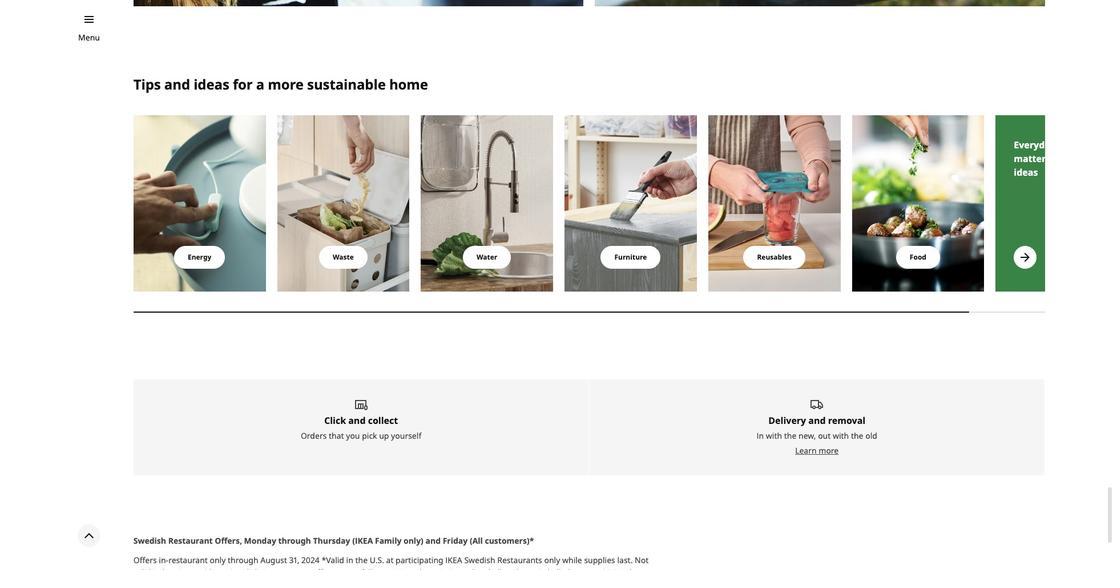 Task type: describe. For each thing, give the bounding box(es) containing it.
1 vertical spatial in
[[153, 568, 160, 570]]

through for only
[[228, 555, 258, 566]]

*valid
[[322, 555, 344, 566]]

swedish restaurant offers, monday through thursday (ikea family only) and friday (all customers)*
[[133, 536, 536, 547]]

up
[[379, 431, 389, 442]]

in
[[757, 431, 764, 442]]

0 horizontal spatial swedish
[[133, 536, 166, 547]]

plant
[[467, 568, 487, 570]]

yourself
[[391, 431, 422, 442]]

furniture
[[615, 253, 647, 262]]

1 with from the left
[[766, 431, 782, 442]]

everyday
[[1014, 139, 1056, 151]]

waste button
[[319, 246, 368, 269]]

at
[[386, 555, 394, 566]]

delivery and removal in with the new, out with the old learn more
[[757, 415, 878, 456]]

a person's hand holds a paintbrush and applies gray paint to the top surface of a piece of untreated pine furniture. image
[[565, 116, 697, 292]]

a person's finger presses the on/off switch on the cord of a white led work lamp on a light-blue tray table. image
[[133, 116, 266, 292]]

sustainable
[[307, 75, 386, 94]]

and for click
[[348, 415, 366, 427]]

pick
[[362, 431, 377, 442]]

tips and ideas for a more sustainable home
[[133, 75, 428, 94]]

waste list item
[[277, 116, 410, 292]]

old
[[866, 431, 878, 442]]

not
[[635, 555, 649, 566]]

home
[[389, 75, 428, 94]]

piece
[[445, 568, 465, 570]]

plus
[[625, 568, 641, 570]]

participating
[[396, 555, 444, 566]]

restaurants.
[[262, 568, 309, 570]]

reusables button
[[744, 246, 806, 269]]

plates
[[563, 568, 586, 570]]

as
[[351, 568, 359, 570]]

8
[[439, 568, 443, 570]]

everyday actions matter. see some ideas link
[[996, 116, 1114, 292]]

friday
[[443, 536, 468, 547]]

menu button
[[78, 31, 100, 44]]

offers,
[[215, 536, 242, 547]]

that
[[329, 431, 344, 442]]

click and collect orders that you pick up yourself
[[301, 415, 422, 442]]

energy list item
[[133, 116, 266, 292]]

see
[[1051, 153, 1067, 165]]

2 with from the left
[[833, 431, 849, 442]]

learn more link
[[796, 446, 839, 456]]

learn
[[796, 446, 817, 456]]

2 ball from the left
[[548, 568, 561, 570]]

and for delivery
[[809, 415, 826, 427]]

(all
[[470, 536, 483, 547]]

0 horizontal spatial more
[[268, 75, 304, 94]]

stainless steel vimmern kitchen mixer faucet with handspray at a round boholmen inset sink, green leaves on the edge. image
[[421, 116, 553, 292]]

reusables
[[757, 253, 792, 262]]

while
[[562, 555, 582, 566]]

the inside 'offers in-restaurant only through august 31, 2024 *valid in the u.s. at participating ikea swedish restaurants only while supplies last. not valid in locations without swedish restaurants. offers are as follows: 1) mondays, 8 piece plant ball and veggie ball plates are $3.00 plus ta'
[[355, 555, 368, 566]]

ideas inside everyday actions matter. see some ideas
[[1014, 166, 1038, 179]]

matter.
[[1014, 153, 1048, 165]]

and for tips
[[164, 75, 190, 94]]

restaurants
[[497, 555, 542, 566]]

furniture list item
[[565, 116, 697, 292]]

a
[[256, 75, 264, 94]]

you
[[346, 431, 360, 442]]

water list item
[[421, 116, 553, 292]]

everyday actions matter. see some ideas list item
[[996, 116, 1114, 292]]

0 vertical spatial ideas
[[194, 75, 229, 94]]

2024
[[302, 555, 320, 566]]

a person places a turquoise, silicone, övermätt food cover on a glass of chopped watermelon that stands on a chopping board. image
[[709, 116, 841, 292]]

water
[[477, 253, 498, 262]]

family
[[375, 536, 402, 547]]

supplies
[[584, 555, 615, 566]]



Task type: vqa. For each thing, say whether or not it's contained in the screenshot.
31,
yes



Task type: locate. For each thing, give the bounding box(es) containing it.
some
[[1069, 153, 1094, 165]]

through down offers, at the left bottom of the page
[[228, 555, 258, 566]]

1 vertical spatial swedish
[[464, 555, 495, 566]]

1 horizontal spatial with
[[833, 431, 849, 442]]

1)
[[392, 568, 398, 570]]

1 vertical spatial through
[[228, 555, 258, 566]]

everyday actions matter. see some ideas
[[1014, 139, 1094, 179]]

august
[[261, 555, 287, 566]]

in up as
[[346, 555, 353, 566]]

0 horizontal spatial the
[[355, 555, 368, 566]]

new,
[[799, 431, 816, 442]]

0 vertical spatial offers
[[133, 555, 157, 566]]

offers
[[133, 555, 157, 566], [311, 568, 335, 570]]

with right in
[[766, 431, 782, 442]]

actions
[[1058, 139, 1091, 151]]

0 vertical spatial in
[[346, 555, 353, 566]]

and right only) at the bottom left of the page
[[426, 536, 441, 547]]

0 horizontal spatial with
[[766, 431, 782, 442]]

thursday
[[313, 536, 350, 547]]

1 horizontal spatial ball
[[548, 568, 561, 570]]

offers down *valid
[[311, 568, 335, 570]]

monday
[[244, 536, 276, 547]]

1 horizontal spatial through
[[278, 536, 311, 547]]

1 vertical spatial more
[[819, 446, 839, 456]]

with
[[766, 431, 782, 442], [833, 431, 849, 442]]

0 horizontal spatial through
[[228, 555, 258, 566]]

1 horizontal spatial swedish
[[229, 568, 260, 570]]

u.s.
[[370, 555, 384, 566]]

and
[[164, 75, 190, 94], [348, 415, 366, 427], [809, 415, 826, 427], [426, 536, 441, 547], [504, 568, 519, 570]]

offers in-restaurant only through august 31, 2024 *valid in the u.s. at participating ikea swedish restaurants only while supplies last. not valid in locations without swedish restaurants. offers are as follows: 1) mondays, 8 piece plant ball and veggie ball plates are $3.00 plus ta
[[133, 555, 661, 570]]

more down out
[[819, 446, 839, 456]]

with down removal
[[833, 431, 849, 442]]

delivery
[[769, 415, 806, 427]]

0 horizontal spatial in
[[153, 568, 160, 570]]

1 only from the left
[[210, 555, 226, 566]]

2 horizontal spatial the
[[851, 431, 864, 442]]

swedish right without
[[229, 568, 260, 570]]

only up without
[[210, 555, 226, 566]]

removal
[[828, 415, 866, 427]]

through for monday
[[278, 536, 311, 547]]

swedish up in-
[[133, 536, 166, 547]]

last.
[[618, 555, 633, 566]]

collect
[[368, 415, 398, 427]]

more inside delivery and removal in with the new, out with the old learn more
[[819, 446, 839, 456]]

ideas left for
[[194, 75, 229, 94]]

0 horizontal spatial only
[[210, 555, 226, 566]]

1 horizontal spatial in
[[346, 555, 353, 566]]

a person in a blue jacket and white shirt sitting with munsbit nut bars, a starttid backpack and formskön water bottle. image
[[595, 0, 1046, 7]]

in-
[[159, 555, 169, 566]]

the down the delivery
[[785, 431, 797, 442]]

2 only from the left
[[544, 555, 560, 566]]

$3.00
[[602, 568, 623, 570]]

mondays,
[[400, 568, 436, 570]]

food button
[[896, 246, 940, 269]]

swedish up plant
[[464, 555, 495, 566]]

click
[[324, 415, 346, 427]]

are left as
[[337, 568, 349, 570]]

a person sprinkles chopped green herbs on to huvudroll plant balls in a ikea 365+ frying pan on a hob. image
[[852, 116, 985, 292]]

0 horizontal spatial are
[[337, 568, 349, 570]]

are
[[337, 568, 349, 570], [588, 568, 600, 570]]

more right a
[[268, 75, 304, 94]]

and up out
[[809, 415, 826, 427]]

ball
[[489, 568, 502, 570], [548, 568, 561, 570]]

through up 31,
[[278, 536, 311, 547]]

locations
[[162, 568, 196, 570]]

waste
[[333, 253, 354, 262]]

restaurant
[[169, 555, 208, 566]]

1 horizontal spatial more
[[819, 446, 839, 456]]

ball left plates
[[548, 568, 561, 570]]

0 horizontal spatial ideas
[[194, 75, 229, 94]]

a person in a blue jacket and white shirt holding a munsbit nut bar with sea salt. image
[[133, 0, 584, 7]]

orders
[[301, 431, 327, 442]]

and inside click and collect orders that you pick up yourself
[[348, 415, 366, 427]]

the
[[785, 431, 797, 442], [851, 431, 864, 442], [355, 555, 368, 566]]

the left "old" in the bottom of the page
[[851, 431, 864, 442]]

the up as
[[355, 555, 368, 566]]

in
[[346, 555, 353, 566], [153, 568, 160, 570]]

reusables list item
[[709, 116, 841, 292]]

follows:
[[361, 568, 390, 570]]

energy
[[188, 253, 211, 262]]

(ikea
[[352, 536, 373, 547]]

and inside delivery and removal in with the new, out with the old learn more
[[809, 415, 826, 427]]

energy button
[[174, 246, 225, 269]]

offers up "valid"
[[133, 555, 157, 566]]

only
[[210, 555, 226, 566], [544, 555, 560, 566]]

2 horizontal spatial swedish
[[464, 555, 495, 566]]

without
[[198, 568, 227, 570]]

food
[[910, 253, 927, 262]]

in down in-
[[153, 568, 160, 570]]

through inside 'offers in-restaurant only through august 31, 2024 *valid in the u.s. at participating ikea swedish restaurants only while supplies last. not valid in locations without swedish restaurants. offers are as follows: 1) mondays, 8 piece plant ball and veggie ball plates are $3.00 plus ta'
[[228, 555, 258, 566]]

menu
[[78, 32, 100, 43]]

more
[[268, 75, 304, 94], [819, 446, 839, 456]]

ideas
[[194, 75, 229, 94], [1014, 166, 1038, 179]]

0 horizontal spatial ball
[[489, 568, 502, 570]]

and inside 'offers in-restaurant only through august 31, 2024 *valid in the u.s. at participating ikea swedish restaurants only while supplies last. not valid in locations without swedish restaurants. offers are as follows: 1) mondays, 8 piece plant ball and veggie ball plates are $3.00 plus ta'
[[504, 568, 519, 570]]

1 vertical spatial ideas
[[1014, 166, 1038, 179]]

1 horizontal spatial offers
[[311, 568, 335, 570]]

furniture button
[[601, 246, 661, 269]]

tips
[[133, 75, 161, 94]]

customers)*
[[485, 536, 534, 547]]

ball right plant
[[489, 568, 502, 570]]

scrollbar
[[133, 306, 1046, 319]]

and down restaurants
[[504, 568, 519, 570]]

1 ball from the left
[[489, 568, 502, 570]]

for
[[233, 75, 253, 94]]

1 horizontal spatial only
[[544, 555, 560, 566]]

restaurant
[[168, 536, 213, 547]]

and right the tips
[[164, 75, 190, 94]]

0 vertical spatial swedish
[[133, 536, 166, 547]]

out
[[818, 431, 831, 442]]

and up you
[[348, 415, 366, 427]]

swedish
[[133, 536, 166, 547], [464, 555, 495, 566], [229, 568, 260, 570]]

only left while
[[544, 555, 560, 566]]

valid
[[133, 568, 151, 570]]

0 vertical spatial through
[[278, 536, 311, 547]]

1 horizontal spatial the
[[785, 431, 797, 442]]

are down supplies
[[588, 568, 600, 570]]

ikea
[[446, 555, 462, 566]]

1 vertical spatial offers
[[311, 568, 335, 570]]

only)
[[404, 536, 424, 547]]

2 are from the left
[[588, 568, 600, 570]]

1 horizontal spatial are
[[588, 568, 600, 570]]

food list item
[[852, 116, 985, 292]]

veggie
[[521, 568, 546, 570]]

water button
[[463, 246, 511, 269]]

1 are from the left
[[337, 568, 349, 570]]

31,
[[289, 555, 299, 566]]

0 horizontal spatial offers
[[133, 555, 157, 566]]

a person adds a vegetable peel to a brown-paper food waste bag in a hållbar waste sorting bin within a high maximera drawer. image
[[277, 116, 410, 292]]

2 vertical spatial swedish
[[229, 568, 260, 570]]

0 vertical spatial more
[[268, 75, 304, 94]]

1 horizontal spatial ideas
[[1014, 166, 1038, 179]]

through
[[278, 536, 311, 547], [228, 555, 258, 566]]

ideas down "matter."
[[1014, 166, 1038, 179]]



